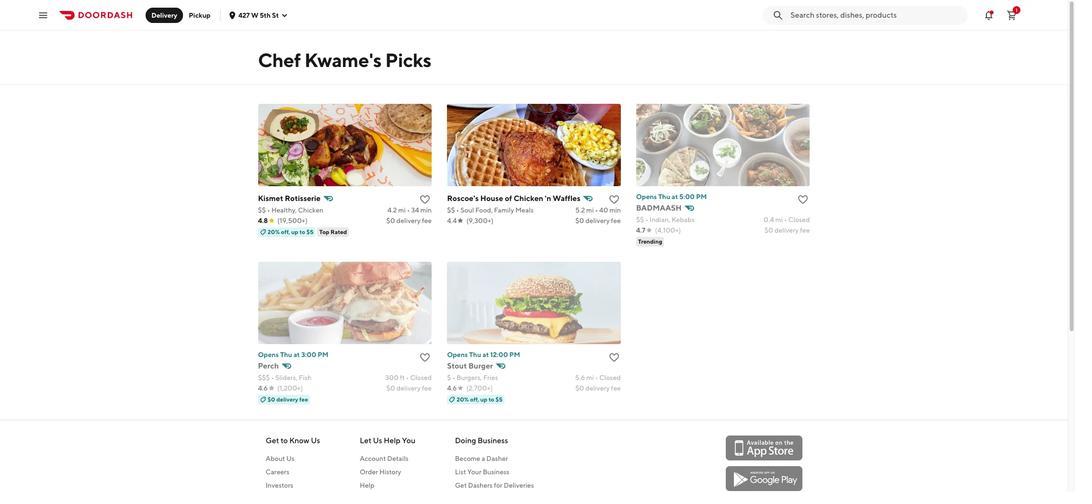 Task type: vqa. For each thing, say whether or not it's contained in the screenshot.
the right Add item to cart icon
no



Task type: describe. For each thing, give the bounding box(es) containing it.
get for get to know us
[[266, 436, 279, 446]]

1 vertical spatial 20%
[[457, 396, 469, 403]]

burgers,
[[457, 374, 482, 382]]

1 vertical spatial up
[[480, 396, 487, 403]]

list your business
[[455, 469, 509, 476]]

account
[[360, 455, 386, 463]]

0 vertical spatial 20%
[[268, 229, 280, 236]]

help link
[[360, 481, 415, 491]]

chicken for healthy,
[[298, 206, 323, 214]]

closed for badmaash
[[788, 216, 810, 224]]

• right 5.6
[[595, 374, 598, 382]]

badmaash
[[636, 204, 682, 213]]

delivery for (19,500+)
[[396, 217, 421, 225]]

us for let us help you
[[373, 436, 382, 446]]

pickup
[[189, 11, 211, 19]]

delivery for (9,300+)
[[585, 217, 610, 225]]

5th
[[260, 11, 271, 19]]

get dashers for deliveries link
[[455, 481, 534, 491]]

• left 40
[[595, 206, 598, 214]]

kismet
[[258, 194, 283, 203]]

get to know us
[[266, 436, 320, 446]]

thu for badmaash
[[658, 193, 670, 201]]

delivery for (1,200+)
[[396, 385, 421, 392]]

become a dasher
[[455, 455, 508, 463]]

fish
[[299, 374, 312, 382]]

family
[[494, 206, 514, 214]]

pickup button
[[183, 7, 216, 23]]

doing
[[455, 436, 476, 446]]

order history link
[[360, 468, 415, 477]]

• right ft at the left of the page
[[406, 374, 409, 382]]

burger
[[468, 362, 493, 371]]

0 horizontal spatial to
[[281, 436, 288, 446]]

opens thu at 5:00 pm
[[636, 193, 707, 201]]

5.2 mi • 40 min
[[575, 206, 621, 214]]

(19,500+)
[[277, 217, 308, 225]]

4.2 mi • 34 min
[[387, 206, 432, 214]]

300 ft • closed
[[385, 374, 432, 382]]

dashers
[[468, 482, 493, 490]]

pm for badmaash
[[696, 193, 707, 201]]

list your business link
[[455, 468, 534, 477]]

Store search: begin typing to search for stores available on DoorDash text field
[[790, 10, 962, 20]]

careers
[[266, 469, 289, 476]]

notification bell image
[[983, 9, 995, 21]]

min for kismet rotisserie
[[420, 206, 432, 214]]

trending
[[638, 238, 662, 245]]

$0 delivery fee for (4,100+)
[[764, 227, 810, 234]]

$0 for (9,300+)
[[575, 217, 584, 225]]

delivery for (4,100+)
[[774, 227, 799, 234]]

investors link
[[266, 481, 320, 491]]

st
[[272, 11, 279, 19]]

picks
[[385, 49, 431, 71]]

sliders,
[[275, 374, 297, 382]]

$0 delivery fee down '(1,200+)'
[[268, 396, 308, 403]]

fee for (9,300+)
[[611, 217, 621, 225]]

food,
[[475, 206, 493, 214]]

$$ • healthy, chicken
[[258, 206, 323, 214]]

$$ • soul food, family meals
[[447, 206, 534, 214]]

roscoe's house of chicken 'n waffles
[[447, 194, 580, 203]]

about us link
[[266, 454, 320, 464]]

mi for 0.4
[[775, 216, 783, 224]]

rotisserie
[[285, 194, 321, 203]]

• right $
[[452, 374, 455, 382]]

$0 delivery fee for (1,200+)
[[386, 385, 432, 392]]

1 horizontal spatial 20% off, up to $5
[[457, 396, 503, 403]]

roscoe's
[[447, 194, 479, 203]]

house
[[480, 194, 503, 203]]

click to add this store to your saved list image for badmaash
[[797, 194, 809, 206]]

meals
[[515, 206, 534, 214]]

mi for 5.6
[[586, 374, 594, 382]]

investors
[[266, 482, 293, 490]]

(9,300+)
[[466, 217, 493, 225]]

1 horizontal spatial help
[[384, 436, 400, 446]]

top
[[319, 229, 329, 236]]

• down "kismet"
[[267, 206, 270, 214]]

3:00
[[301, 351, 316, 359]]

$$$ • sliders, fish
[[258, 374, 312, 382]]

delivery for (2,700+)
[[585, 385, 610, 392]]

5.2
[[575, 206, 585, 214]]

deliveries
[[504, 482, 534, 490]]

account details
[[360, 455, 408, 463]]

$0 for (1,200+)
[[386, 385, 395, 392]]

0 vertical spatial off,
[[281, 229, 290, 236]]

fee for (1,200+)
[[422, 385, 432, 392]]

fee for (19,500+)
[[422, 217, 432, 225]]

0.4 mi • closed
[[764, 216, 810, 224]]

2 items, open order cart image
[[1006, 9, 1018, 21]]

order history
[[360, 469, 401, 476]]

careers link
[[266, 468, 320, 477]]

stout
[[447, 362, 467, 371]]

• left '34'
[[407, 206, 410, 214]]

kwame's
[[304, 49, 382, 71]]

mi for 5.2
[[586, 206, 594, 214]]

thu for perch
[[280, 351, 292, 359]]

4.8
[[258, 217, 268, 225]]

us for about us
[[286, 455, 294, 463]]

1 vertical spatial to
[[489, 396, 494, 403]]

$0 for (19,500+)
[[386, 217, 395, 225]]

opens for stout burger
[[447, 351, 468, 359]]

5.6 mi • closed
[[575, 374, 621, 382]]



Task type: locate. For each thing, give the bounding box(es) containing it.
about
[[266, 455, 285, 463]]

40
[[599, 206, 608, 214]]

help left you at the bottom left of page
[[384, 436, 400, 446]]

doing business
[[455, 436, 508, 446]]

1 horizontal spatial pm
[[509, 351, 520, 359]]

click to add this store to your saved list image up 5.6 mi • closed
[[608, 352, 620, 364]]

let
[[360, 436, 371, 446]]

delivery down 5.2 mi • 40 min at the right
[[585, 217, 610, 225]]

4.7
[[636, 227, 645, 234]]

2 horizontal spatial at
[[672, 193, 678, 201]]

at for stout burger
[[483, 351, 489, 359]]

closed for stout burger
[[599, 374, 621, 382]]

0 horizontal spatial us
[[286, 455, 294, 463]]

up down (19,500+)
[[291, 229, 298, 236]]

become a dasher link
[[455, 454, 534, 464]]

•
[[267, 206, 270, 214], [407, 206, 410, 214], [456, 206, 459, 214], [595, 206, 598, 214], [645, 216, 648, 224], [784, 216, 787, 224], [271, 374, 274, 382], [406, 374, 409, 382], [452, 374, 455, 382], [595, 374, 598, 382]]

1 vertical spatial business
[[483, 469, 509, 476]]

20% down (2,700+)
[[457, 396, 469, 403]]

1 horizontal spatial closed
[[599, 374, 621, 382]]

us
[[311, 436, 320, 446], [373, 436, 382, 446], [286, 455, 294, 463]]

at for perch
[[293, 351, 300, 359]]

4.4
[[447, 217, 457, 225]]

help
[[384, 436, 400, 446], [360, 482, 374, 490]]

427 w 5th st button
[[229, 11, 288, 19]]

fee for (2,700+)
[[611, 385, 621, 392]]

2 horizontal spatial to
[[489, 396, 494, 403]]

closed for perch
[[410, 374, 432, 382]]

indian,
[[650, 216, 670, 224]]

0 vertical spatial to
[[300, 229, 305, 236]]

0 horizontal spatial $$
[[258, 206, 266, 214]]

1 vertical spatial 20% off, up to $5
[[457, 396, 503, 403]]

$0 delivery fee down 5.6 mi • closed
[[575, 385, 621, 392]]

up
[[291, 229, 298, 236], [480, 396, 487, 403]]

1 horizontal spatial us
[[311, 436, 320, 446]]

closed right 0.4
[[788, 216, 810, 224]]

fee down 5.6 mi • closed
[[611, 385, 621, 392]]

healthy,
[[271, 206, 297, 214]]

chicken down rotisserie
[[298, 206, 323, 214]]

click to add this store to your saved list image up 4.2 mi • 34 min
[[419, 194, 431, 206]]

click to add this store to your saved list image for $$ • healthy, chicken
[[419, 194, 431, 206]]

$0 for (2,700+)
[[575, 385, 584, 392]]

1 horizontal spatial at
[[483, 351, 489, 359]]

$
[[447, 374, 451, 382]]

to
[[300, 229, 305, 236], [489, 396, 494, 403], [281, 436, 288, 446]]

soul
[[460, 206, 474, 214]]

$0 down 300
[[386, 385, 395, 392]]

opens up stout
[[447, 351, 468, 359]]

at for badmaash
[[672, 193, 678, 201]]

1 horizontal spatial min
[[609, 206, 621, 214]]

let us help you
[[360, 436, 415, 446]]

300
[[385, 374, 399, 382]]

1 4.6 from the left
[[258, 385, 268, 392]]

click to add this store to your saved list image up 300 ft • closed
[[419, 352, 431, 364]]

get
[[266, 436, 279, 446], [455, 482, 467, 490]]

off,
[[281, 229, 290, 236], [470, 396, 479, 403]]

$0 delivery fee down 0.4 mi • closed
[[764, 227, 810, 234]]

delivery down 4.2 mi • 34 min
[[396, 217, 421, 225]]

business up become a dasher link
[[478, 436, 508, 446]]

min right 40
[[609, 206, 621, 214]]

account details link
[[360, 454, 415, 464]]

at left 5:00
[[672, 193, 678, 201]]

$0 down '$$$'
[[268, 396, 275, 403]]

list
[[455, 469, 466, 476]]

4.6 for perch
[[258, 385, 268, 392]]

us up careers link
[[286, 455, 294, 463]]

2 vertical spatial to
[[281, 436, 288, 446]]

us right let
[[373, 436, 382, 446]]

1 horizontal spatial 4.6
[[447, 385, 457, 392]]

thu left 3:00
[[280, 351, 292, 359]]

1 min from the left
[[420, 206, 432, 214]]

2 horizontal spatial opens
[[636, 193, 657, 201]]

fee down '(1,200+)'
[[299, 396, 308, 403]]

4.6
[[258, 385, 268, 392], [447, 385, 457, 392]]

click to add this store to your saved list image
[[419, 194, 431, 206], [419, 352, 431, 364]]

2 horizontal spatial us
[[373, 436, 382, 446]]

fries
[[483, 374, 498, 382]]

$5 left top
[[306, 229, 314, 236]]

thu up stout burger on the bottom left of the page
[[469, 351, 481, 359]]

0 horizontal spatial pm
[[318, 351, 328, 359]]

4.2
[[387, 206, 397, 214]]

$0 delivery fee for (9,300+)
[[575, 217, 621, 225]]

chef
[[258, 49, 301, 71]]

$0 down 5.2
[[575, 217, 584, 225]]

mi right 5.6
[[586, 374, 594, 382]]

rated
[[331, 229, 347, 236]]

click to add this store to your saved list image for $$ • soul food, family meals
[[608, 194, 620, 206]]

1 horizontal spatial chicken
[[514, 194, 543, 203]]

$$ up 4.4
[[447, 206, 455, 214]]

at left 3:00
[[293, 351, 300, 359]]

off, down (19,500+)
[[281, 229, 290, 236]]

0 horizontal spatial chicken
[[298, 206, 323, 214]]

12:00
[[490, 351, 508, 359]]

off, down (2,700+)
[[470, 396, 479, 403]]

min right '34'
[[420, 206, 432, 214]]

2 horizontal spatial closed
[[788, 216, 810, 224]]

0 vertical spatial $5
[[306, 229, 314, 236]]

2 horizontal spatial pm
[[696, 193, 707, 201]]

ft
[[400, 374, 405, 382]]

opens
[[636, 193, 657, 201], [258, 351, 279, 359], [447, 351, 468, 359]]

1 click to add this store to your saved list image from the top
[[419, 194, 431, 206]]

get up about
[[266, 436, 279, 446]]

know
[[289, 436, 309, 446]]

34
[[411, 206, 419, 214]]

delivery down 5.6 mi • closed
[[585, 385, 610, 392]]

fee down 0.4 mi • closed
[[800, 227, 810, 234]]

(1,200+)
[[277, 385, 303, 392]]

mi for 4.2
[[398, 206, 406, 214]]

delivery down 0.4 mi • closed
[[774, 227, 799, 234]]

0 horizontal spatial thu
[[280, 351, 292, 359]]

1 horizontal spatial off,
[[470, 396, 479, 403]]

closed right ft at the left of the page
[[410, 374, 432, 382]]

2 click to add this store to your saved list image from the top
[[419, 352, 431, 364]]

fee down 5.2 mi • 40 min at the right
[[611, 217, 621, 225]]

0 horizontal spatial 20% off, up to $5
[[268, 229, 314, 236]]

opens up perch at the left of the page
[[258, 351, 279, 359]]

stout burger
[[447, 362, 493, 371]]

open menu image
[[37, 9, 49, 21]]

$0 delivery fee for (19,500+)
[[386, 217, 432, 225]]

business down dasher
[[483, 469, 509, 476]]

top rated
[[319, 229, 347, 236]]

5:00
[[679, 193, 695, 201]]

$$ up the 4.8
[[258, 206, 266, 214]]

pm for stout burger
[[509, 351, 520, 359]]

fee
[[422, 217, 432, 225], [611, 217, 621, 225], [800, 227, 810, 234], [422, 385, 432, 392], [611, 385, 621, 392], [299, 396, 308, 403]]

1 vertical spatial get
[[455, 482, 467, 490]]

0 horizontal spatial min
[[420, 206, 432, 214]]

chicken up meals
[[514, 194, 543, 203]]

1 button
[[1002, 6, 1021, 25]]

$$ for roscoe's
[[447, 206, 455, 214]]

• up 4.7
[[645, 216, 648, 224]]

4.6 down '$$$'
[[258, 385, 268, 392]]

perch
[[258, 362, 279, 371]]

1 vertical spatial help
[[360, 482, 374, 490]]

pm right 5:00
[[696, 193, 707, 201]]

0 horizontal spatial 4.6
[[258, 385, 268, 392]]

1
[[1016, 7, 1018, 13]]

20%
[[268, 229, 280, 236], [457, 396, 469, 403]]

get for get dashers for deliveries
[[455, 482, 467, 490]]

$0 delivery fee down 300 ft • closed
[[386, 385, 432, 392]]

about us
[[266, 455, 294, 463]]

$5 down fries
[[495, 396, 503, 403]]

click to add this store to your saved list image for stout burger
[[608, 352, 620, 364]]

$ • burgers, fries
[[447, 374, 498, 382]]

pm for perch
[[318, 351, 328, 359]]

0 vertical spatial click to add this store to your saved list image
[[419, 194, 431, 206]]

0 vertical spatial help
[[384, 436, 400, 446]]

• right '$$$'
[[271, 374, 274, 382]]

$$ • indian, kebabs
[[636, 216, 695, 224]]

opens for perch
[[258, 351, 279, 359]]

0 vertical spatial 20% off, up to $5
[[268, 229, 314, 236]]

'n
[[545, 194, 551, 203]]

click to add this store to your saved list image for perch
[[419, 352, 431, 364]]

0 horizontal spatial opens
[[258, 351, 279, 359]]

$$
[[258, 206, 266, 214], [447, 206, 455, 214], [636, 216, 644, 224]]

up down (2,700+)
[[480, 396, 487, 403]]

business inside list your business "link"
[[483, 469, 509, 476]]

min
[[420, 206, 432, 214], [609, 206, 621, 214]]

delivery down 300 ft • closed
[[396, 385, 421, 392]]

1 horizontal spatial to
[[300, 229, 305, 236]]

become
[[455, 455, 480, 463]]

$0 delivery fee down 4.2 mi • 34 min
[[386, 217, 432, 225]]

click to add this store to your saved list image up 0.4 mi • closed
[[797, 194, 809, 206]]

1 horizontal spatial opens
[[447, 351, 468, 359]]

us right know
[[311, 436, 320, 446]]

pm right 3:00
[[318, 351, 328, 359]]

order
[[360, 469, 378, 476]]

kismet rotisserie
[[258, 194, 321, 203]]

0 vertical spatial up
[[291, 229, 298, 236]]

dasher
[[486, 455, 508, 463]]

1 horizontal spatial thu
[[469, 351, 481, 359]]

$0 for (4,100+)
[[764, 227, 773, 234]]

1 vertical spatial $5
[[495, 396, 503, 403]]

delivery down '(1,200+)'
[[276, 396, 298, 403]]

mi right 4.2
[[398, 206, 406, 214]]

opens thu at 3:00 pm
[[258, 351, 328, 359]]

history
[[379, 469, 401, 476]]

delivery
[[151, 11, 177, 19]]

thu up badmaash at right
[[658, 193, 670, 201]]

get dashers for deliveries
[[455, 482, 534, 490]]

$0 down 5.6
[[575, 385, 584, 392]]

pm right 12:00
[[509, 351, 520, 359]]

0 horizontal spatial closed
[[410, 374, 432, 382]]

0 horizontal spatial get
[[266, 436, 279, 446]]

0 horizontal spatial $5
[[306, 229, 314, 236]]

2 min from the left
[[609, 206, 621, 214]]

0 vertical spatial business
[[478, 436, 508, 446]]

0 horizontal spatial at
[[293, 351, 300, 359]]

4.6 down $
[[447, 385, 457, 392]]

1 horizontal spatial $5
[[495, 396, 503, 403]]

click to add this store to your saved list image
[[608, 194, 620, 206], [797, 194, 809, 206], [608, 352, 620, 364]]

20% down the 4.8
[[268, 229, 280, 236]]

opens thu at 12:00 pm
[[447, 351, 520, 359]]

0 horizontal spatial help
[[360, 482, 374, 490]]

fee down 300 ft • closed
[[422, 385, 432, 392]]

$0 delivery fee for (2,700+)
[[575, 385, 621, 392]]

chicken for of
[[514, 194, 543, 203]]

$$ for kismet
[[258, 206, 266, 214]]

0 vertical spatial chicken
[[514, 194, 543, 203]]

0.4
[[764, 216, 774, 224]]

2 horizontal spatial thu
[[658, 193, 670, 201]]

fee down 4.2 mi • 34 min
[[422, 217, 432, 225]]

you
[[402, 436, 415, 446]]

1 horizontal spatial $$
[[447, 206, 455, 214]]

• left soul on the left top of page
[[456, 206, 459, 214]]

at up burger
[[483, 351, 489, 359]]

delivery button
[[146, 7, 183, 23]]

4.6 for stout burger
[[447, 385, 457, 392]]

mi right 5.2
[[586, 206, 594, 214]]

$$$
[[258, 374, 270, 382]]

1 vertical spatial chicken
[[298, 206, 323, 214]]

to left know
[[281, 436, 288, 446]]

fee for (4,100+)
[[800, 227, 810, 234]]

1 horizontal spatial get
[[455, 482, 467, 490]]

your
[[467, 469, 481, 476]]

• right 0.4
[[784, 216, 787, 224]]

$0 delivery fee
[[386, 217, 432, 225], [575, 217, 621, 225], [764, 227, 810, 234], [386, 385, 432, 392], [575, 385, 621, 392], [268, 396, 308, 403]]

427
[[238, 11, 250, 19]]

1 vertical spatial off,
[[470, 396, 479, 403]]

20% off, up to $5 down (19,500+)
[[268, 229, 314, 236]]

0 horizontal spatial up
[[291, 229, 298, 236]]

1 horizontal spatial up
[[480, 396, 487, 403]]

(4,100+)
[[655, 227, 681, 234]]

kebabs
[[672, 216, 695, 224]]

waffles
[[553, 194, 580, 203]]

at
[[672, 193, 678, 201], [293, 351, 300, 359], [483, 351, 489, 359]]

2 4.6 from the left
[[447, 385, 457, 392]]

mi right 0.4
[[775, 216, 783, 224]]

2 horizontal spatial $$
[[636, 216, 644, 224]]

get down list
[[455, 482, 467, 490]]

$0 down 0.4
[[764, 227, 773, 234]]

thu for stout burger
[[469, 351, 481, 359]]

opens for badmaash
[[636, 193, 657, 201]]

click to add this store to your saved list image up 5.2 mi • 40 min at the right
[[608, 194, 620, 206]]

$0 down 4.2
[[386, 217, 395, 225]]

chef kwame's picks
[[258, 49, 431, 71]]

0 horizontal spatial off,
[[281, 229, 290, 236]]

427 w 5th st
[[238, 11, 279, 19]]

$$ up 4.7
[[636, 216, 644, 224]]

thu
[[658, 193, 670, 201], [280, 351, 292, 359], [469, 351, 481, 359]]

0 horizontal spatial 20%
[[268, 229, 280, 236]]

to down (19,500+)
[[300, 229, 305, 236]]

(2,700+)
[[466, 385, 493, 392]]

min for roscoe's house of chicken 'n waffles
[[609, 206, 621, 214]]

1 horizontal spatial 20%
[[457, 396, 469, 403]]

1 vertical spatial click to add this store to your saved list image
[[419, 352, 431, 364]]

20% off, up to $5 down (2,700+)
[[457, 396, 503, 403]]

help down order
[[360, 482, 374, 490]]

0 vertical spatial get
[[266, 436, 279, 446]]

to down (2,700+)
[[489, 396, 494, 403]]

details
[[387, 455, 408, 463]]

$0 delivery fee down 5.2 mi • 40 min at the right
[[575, 217, 621, 225]]

opens up badmaash at right
[[636, 193, 657, 201]]

closed right 5.6
[[599, 374, 621, 382]]



